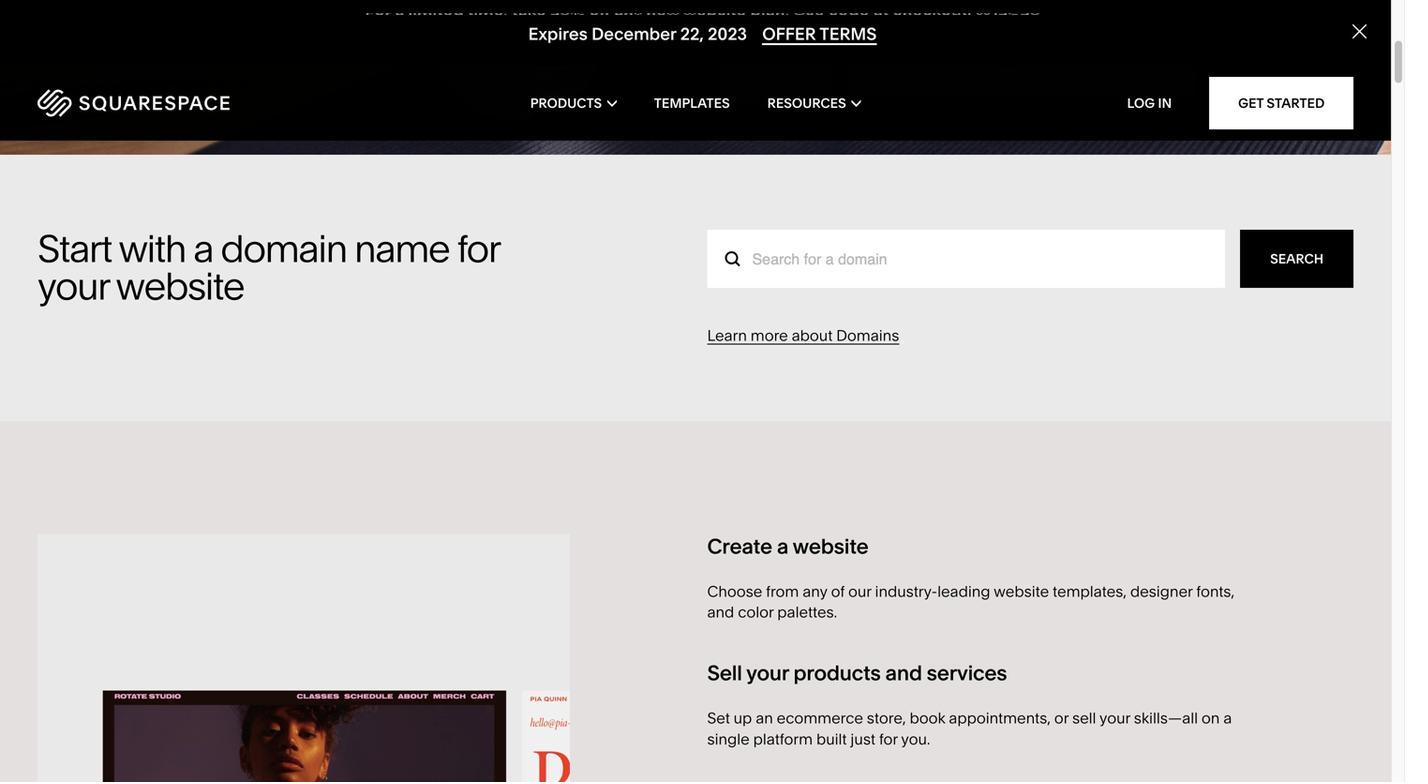 Task type: vqa. For each thing, say whether or not it's contained in the screenshot.
single
yes



Task type: locate. For each thing, give the bounding box(es) containing it.
offer
[[763, 23, 817, 43]]

0 horizontal spatial website
[[116, 263, 244, 309]]

sell
[[708, 660, 743, 686]]

your left with at top left
[[38, 263, 109, 309]]

2 vertical spatial website
[[994, 582, 1050, 601]]

our
[[849, 582, 872, 601]]

0 vertical spatial a
[[193, 226, 213, 272]]

your right sell
[[747, 660, 789, 686]]

a inside start with a domain name for your website
[[193, 226, 213, 272]]

sell
[[1073, 709, 1097, 727]]

1 horizontal spatial website
[[793, 534, 869, 559]]

products button
[[531, 66, 617, 141]]

1 horizontal spatial for
[[880, 730, 898, 748]]

for right 'name'
[[457, 226, 500, 272]]

for down store,
[[880, 730, 898, 748]]

Search for a domain text field
[[708, 230, 1226, 288]]

products
[[794, 660, 881, 686]]

0 horizontal spatial and
[[708, 603, 735, 622]]

and up store,
[[886, 660, 923, 686]]

2 vertical spatial your
[[1100, 709, 1131, 727]]

of
[[831, 582, 845, 601]]

2 horizontal spatial website
[[994, 582, 1050, 601]]

you.
[[902, 730, 931, 748]]

a
[[193, 226, 213, 272], [777, 534, 789, 559], [1224, 709, 1233, 727]]

2 vertical spatial a
[[1224, 709, 1233, 727]]

2 horizontal spatial your
[[1100, 709, 1131, 727]]

website inside choose from any of our industry-leading website templates, designer fonts, and color palettes.
[[994, 582, 1050, 601]]

website for a
[[116, 263, 244, 309]]

fonts,
[[1197, 582, 1235, 601]]

and down choose at the bottom right of the page
[[708, 603, 735, 622]]

a right create
[[777, 534, 789, 559]]

on
[[1202, 709, 1220, 727]]

website
[[116, 263, 244, 309], [793, 534, 869, 559], [994, 582, 1050, 601]]

2023
[[708, 23, 747, 43]]

for
[[457, 226, 500, 272], [880, 730, 898, 748]]

your right sell at the bottom right
[[1100, 709, 1131, 727]]

your inside start with a domain name for your website
[[38, 263, 109, 309]]

expires
[[529, 23, 588, 43]]

a right with at top left
[[193, 226, 213, 272]]

for inside set up an ecommerce store, book appointments, or sell your skills—all on a single platform built just for you.
[[880, 730, 898, 748]]

and
[[708, 603, 735, 622], [886, 660, 923, 686]]

log             in
[[1128, 95, 1173, 111]]

your
[[38, 263, 109, 309], [747, 660, 789, 686], [1100, 709, 1131, 727]]

1 vertical spatial a
[[777, 534, 789, 559]]

a right on
[[1224, 709, 1233, 727]]

0 vertical spatial your
[[38, 263, 109, 309]]

1 horizontal spatial your
[[747, 660, 789, 686]]

website for any
[[994, 582, 1050, 601]]

website inside start with a domain name for your website
[[116, 263, 244, 309]]

0 vertical spatial for
[[457, 226, 500, 272]]

1 vertical spatial and
[[886, 660, 923, 686]]

resources button
[[768, 66, 861, 141]]

0 horizontal spatial your
[[38, 263, 109, 309]]

any
[[803, 582, 828, 601]]

industry-
[[876, 582, 938, 601]]

book
[[910, 709, 946, 727]]

1 vertical spatial for
[[880, 730, 898, 748]]

create a website
[[708, 534, 869, 559]]

learn more about domains link
[[708, 326, 900, 345]]

start
[[38, 226, 111, 272]]

and inside choose from any of our industry-leading website templates, designer fonts, and color palettes.
[[708, 603, 735, 622]]

about
[[792, 326, 833, 345]]

or
[[1055, 709, 1069, 727]]

2 horizontal spatial a
[[1224, 709, 1233, 727]]

0 horizontal spatial a
[[193, 226, 213, 272]]

store,
[[867, 709, 907, 727]]

just
[[851, 730, 876, 748]]

0 vertical spatial website
[[116, 263, 244, 309]]

1 horizontal spatial a
[[777, 534, 789, 559]]

domain
[[221, 226, 347, 272]]

0 vertical spatial and
[[708, 603, 735, 622]]

platform
[[754, 730, 813, 748]]

expires december 22, 2023
[[529, 23, 747, 43]]

learn more about domains
[[708, 326, 900, 345]]

set
[[708, 709, 730, 727]]

22,
[[681, 23, 704, 43]]

skills—all
[[1135, 709, 1199, 727]]

built
[[817, 730, 847, 748]]

a inside set up an ecommerce store, book appointments, or sell your skills—all on a single platform built just for you.
[[1224, 709, 1233, 727]]

0 horizontal spatial for
[[457, 226, 500, 272]]

get
[[1239, 95, 1264, 111]]

1 vertical spatial website
[[793, 534, 869, 559]]

offer terms
[[763, 23, 877, 43]]

more
[[751, 326, 789, 345]]

designer
[[1131, 582, 1193, 601]]



Task type: describe. For each thing, give the bounding box(es) containing it.
products
[[531, 95, 602, 111]]

up
[[734, 709, 752, 727]]

with
[[118, 226, 186, 272]]

set up an ecommerce store, book appointments, or sell your skills—all on a single platform built just for you.
[[708, 709, 1233, 748]]

from
[[766, 582, 799, 601]]

choose from any of our industry-leading website templates, designer fonts, and color palettes.
[[708, 582, 1235, 622]]

an
[[756, 709, 774, 727]]

domains
[[837, 326, 900, 345]]

log
[[1128, 95, 1156, 111]]

leading
[[938, 582, 991, 601]]

in
[[1159, 95, 1173, 111]]

palettes.
[[778, 603, 838, 622]]

1 vertical spatial your
[[747, 660, 789, 686]]

choose
[[708, 582, 763, 601]]

search
[[1271, 251, 1324, 267]]

log             in link
[[1128, 95, 1173, 111]]

templates link
[[654, 66, 730, 141]]

for inside start with a domain name for your website
[[457, 226, 500, 272]]

appointments,
[[949, 709, 1051, 727]]

create
[[708, 534, 773, 559]]

terms
[[820, 23, 877, 43]]

templates,
[[1053, 582, 1127, 601]]

resources
[[768, 95, 847, 111]]

ecommerce
[[777, 709, 864, 727]]

templates
[[654, 95, 730, 111]]

single
[[708, 730, 750, 748]]

sell your products and services
[[708, 660, 1008, 686]]

squarespace logo link
[[38, 89, 301, 117]]

learn
[[708, 326, 747, 345]]

name
[[354, 226, 450, 272]]

services
[[927, 660, 1008, 686]]

get started link
[[1210, 77, 1354, 129]]

squarespace logo image
[[38, 89, 230, 117]]

december
[[592, 23, 677, 43]]

start with a domain name for your website
[[38, 226, 500, 309]]

offer terms link
[[763, 23, 877, 44]]

started
[[1267, 95, 1325, 111]]

get started
[[1239, 95, 1325, 111]]

search button
[[1241, 230, 1354, 288]]

your inside set up an ecommerce store, book appointments, or sell your skills—all on a single platform built just for you.
[[1100, 709, 1131, 727]]

color
[[738, 603, 774, 622]]

1 horizontal spatial and
[[886, 660, 923, 686]]



